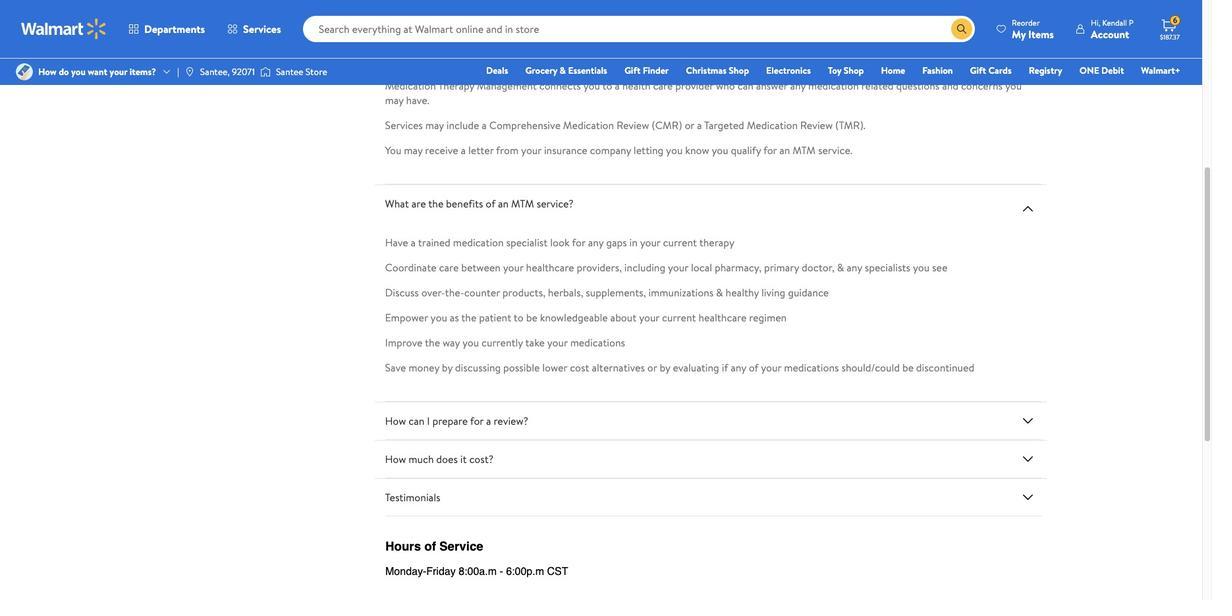 Task type: describe. For each thing, give the bounding box(es) containing it.
0 vertical spatial the
[[428, 197, 444, 211]]

grocery & essentials link
[[520, 63, 613, 78]]

look
[[550, 235, 570, 250]]

living
[[762, 286, 786, 300]]

Walmart Site-Wide search field
[[303, 16, 975, 42]]

healthy
[[726, 286, 759, 300]]

care inside medication therapy management connects you to a health care provider who can answer any medication related questions and concerns you may have.
[[653, 79, 673, 93]]

guidance
[[788, 286, 829, 300]]

1 by from the left
[[442, 361, 453, 375]]

1 vertical spatial the
[[461, 311, 477, 325]]

registry link
[[1023, 63, 1069, 78]]

any right if
[[731, 361, 747, 375]]

0 horizontal spatial medication
[[453, 235, 504, 250]]

lower
[[543, 361, 568, 375]]

Search search field
[[303, 16, 975, 42]]

p
[[1129, 17, 1134, 28]]

1 vertical spatial care
[[439, 261, 459, 275]]

to for you
[[603, 79, 612, 93]]

who
[[716, 79, 735, 93]]

therapy
[[438, 79, 475, 93]]

currently
[[482, 336, 523, 350]]

or for (cmr)
[[685, 118, 695, 133]]

your right want
[[110, 65, 127, 78]]

in
[[630, 235, 638, 250]]

receive
[[425, 143, 458, 158]]

a right have
[[411, 235, 416, 250]]

you right do
[[71, 65, 86, 78]]

fashion
[[923, 64, 953, 77]]

your right the take
[[547, 336, 568, 350]]

deals link
[[480, 63, 514, 78]]

92071
[[232, 65, 255, 78]]

how do you want your items?
[[38, 65, 156, 78]]

save money by discussing possible lower cost alternatives or by evaluating if any of your medications should/could be discontinued
[[385, 361, 975, 375]]

a left letter
[[461, 143, 466, 158]]

your right about on the bottom right
[[639, 311, 660, 325]]

have
[[385, 235, 408, 250]]

you right know
[[712, 143, 729, 158]]

your right from
[[521, 143, 542, 158]]

gaps
[[606, 235, 627, 250]]

home link
[[875, 63, 911, 78]]

mtm?
[[421, 40, 449, 54]]

santee
[[276, 65, 303, 78]]

fashion link
[[917, 63, 959, 78]]

you down essentials
[[584, 79, 600, 93]]

services may include a comprehensive medication review (cmr) or a targeted medication review (tmr).
[[385, 118, 866, 133]]

discontinued
[[917, 361, 975, 375]]

any left gaps
[[588, 235, 604, 250]]

improve the way you currently take your medications
[[385, 336, 625, 350]]

grocery & essentials
[[525, 64, 608, 77]]

0 vertical spatial mtm
[[793, 143, 816, 158]]

christmas shop link
[[680, 63, 755, 78]]

testimonials
[[385, 490, 441, 505]]

specialists
[[865, 261, 911, 275]]

santee,
[[200, 65, 230, 78]]

specialist
[[506, 235, 548, 250]]

you left know
[[666, 143, 683, 158]]

your left 'local'
[[668, 261, 689, 275]]

it
[[460, 452, 467, 467]]

over-
[[422, 286, 445, 300]]

items
[[1029, 27, 1054, 41]]

hi, kendall p account
[[1091, 17, 1134, 41]]

 image for santee, 92071
[[184, 67, 195, 77]]

alternatives
[[592, 361, 645, 375]]

medication inside medication therapy management connects you to a health care provider who can answer any medication related questions and concerns you may have.
[[808, 79, 859, 93]]

medication inside medication therapy management connects you to a health care provider who can answer any medication related questions and concerns you may have.
[[385, 79, 436, 93]]

toy shop
[[828, 64, 864, 77]]

your right if
[[761, 361, 782, 375]]

and
[[942, 79, 959, 93]]

have a trained medication specialist look for any gaps in your current therapy
[[385, 235, 735, 250]]

one debit link
[[1074, 63, 1130, 78]]

how can i prepare for a review?
[[385, 414, 528, 429]]

i
[[427, 414, 430, 429]]

(cmr)
[[652, 118, 682, 133]]

1 horizontal spatial medication
[[563, 118, 614, 133]]

walmart+ link
[[1136, 63, 1187, 78]]

coordinate
[[385, 261, 437, 275]]

evaluating
[[673, 361, 720, 375]]

may inside medication therapy management connects you to a health care provider who can answer any medication related questions and concerns you may have.
[[385, 93, 404, 108]]

kendall
[[1103, 17, 1128, 28]]

(tmr).
[[836, 118, 866, 133]]

primary
[[764, 261, 799, 275]]

2 vertical spatial the
[[425, 336, 440, 350]]

you down cards
[[1006, 79, 1022, 93]]

how for how can i prepare for a review?
[[385, 414, 406, 429]]

may for services
[[425, 118, 444, 133]]

the-
[[445, 286, 464, 300]]

pharmacy,
[[715, 261, 762, 275]]

services for services
[[243, 22, 281, 36]]

one debit
[[1080, 64, 1124, 77]]

know
[[685, 143, 709, 158]]

is
[[412, 40, 418, 54]]

empower you as the patient to be knowledgeable about your current healthcare regimen
[[385, 311, 787, 325]]

have.
[[406, 93, 430, 108]]

walmart+
[[1142, 64, 1181, 77]]

your right in
[[640, 235, 661, 250]]

gift finder link
[[619, 63, 675, 78]]

how much does it cost?
[[385, 452, 494, 467]]

what is mtm? image
[[1020, 44, 1036, 60]]

management
[[477, 79, 537, 93]]

are
[[412, 197, 426, 211]]

counter
[[464, 286, 500, 300]]

store
[[306, 65, 327, 78]]

provider
[[676, 79, 714, 93]]

discussing
[[455, 361, 501, 375]]

2 horizontal spatial &
[[837, 261, 844, 275]]

about
[[611, 311, 637, 325]]

discuss
[[385, 286, 419, 300]]

immunizations
[[649, 286, 714, 300]]

do
[[59, 65, 69, 78]]

including
[[625, 261, 666, 275]]

hi,
[[1091, 17, 1101, 28]]

you
[[385, 143, 402, 158]]

2 vertical spatial &
[[716, 286, 723, 300]]

how for how do you want your items?
[[38, 65, 57, 78]]

santee, 92071
[[200, 65, 255, 78]]

how much does it cost? image
[[1020, 452, 1036, 467]]

toy shop link
[[822, 63, 870, 78]]

prepare
[[433, 414, 468, 429]]

or for alternatives
[[648, 361, 657, 375]]

save
[[385, 361, 406, 375]]

cards
[[989, 64, 1012, 77]]

concerns
[[961, 79, 1003, 93]]

1 vertical spatial medications
[[784, 361, 839, 375]]

you left the see
[[913, 261, 930, 275]]

how can i prepare for a review? image
[[1020, 413, 1036, 429]]

0 vertical spatial current
[[663, 235, 697, 250]]

2 by from the left
[[660, 361, 671, 375]]

1 review from the left
[[617, 118, 649, 133]]



Task type: vqa. For each thing, say whether or not it's contained in the screenshot.
Color dropdown button
no



Task type: locate. For each thing, give the bounding box(es) containing it.
1 horizontal spatial or
[[685, 118, 695, 133]]

1 horizontal spatial healthcare
[[699, 311, 747, 325]]

medications left should/could
[[784, 361, 839, 375]]

0 horizontal spatial healthcare
[[526, 261, 574, 275]]

any down electronics link
[[790, 79, 806, 93]]

0 horizontal spatial be
[[526, 311, 538, 325]]

gift cards
[[970, 64, 1012, 77]]

a inside medication therapy management connects you to a health care provider who can answer any medication related questions and concerns you may have.
[[615, 79, 620, 93]]

how for how much does it cost?
[[385, 452, 406, 467]]

0 horizontal spatial to
[[514, 311, 524, 325]]

trained
[[418, 235, 451, 250]]

finder
[[643, 64, 669, 77]]

0 horizontal spatial may
[[385, 93, 404, 108]]

by right the money
[[442, 361, 453, 375]]

cost?
[[469, 452, 494, 467]]

 image right 92071
[[260, 65, 271, 78]]

1 shop from the left
[[729, 64, 749, 77]]

how left much
[[385, 452, 406, 467]]

1 horizontal spatial medication
[[808, 79, 859, 93]]

0 vertical spatial for
[[764, 143, 777, 158]]

for right the look
[[572, 235, 586, 250]]

services button
[[216, 13, 292, 45]]

2 horizontal spatial may
[[425, 118, 444, 133]]

1 horizontal spatial an
[[780, 143, 790, 158]]

mtm left service? on the top left
[[511, 197, 534, 211]]

company
[[590, 143, 631, 158]]

include
[[447, 118, 479, 133]]

& right doctor,
[[837, 261, 844, 275]]

0 horizontal spatial review
[[617, 118, 649, 133]]

1 horizontal spatial care
[[653, 79, 673, 93]]

can right 'who'
[[738, 79, 754, 93]]

care
[[653, 79, 673, 93], [439, 261, 459, 275]]

0 horizontal spatial  image
[[184, 67, 195, 77]]

what for what is mtm?
[[385, 40, 409, 54]]

0 horizontal spatial by
[[442, 361, 453, 375]]

to inside medication therapy management connects you to a health care provider who can answer any medication related questions and concerns you may have.
[[603, 79, 612, 93]]

medication up company
[[563, 118, 614, 133]]

1 vertical spatial an
[[498, 197, 509, 211]]

care up "the-"
[[439, 261, 459, 275]]

a right include
[[482, 118, 487, 133]]

0 vertical spatial be
[[526, 311, 538, 325]]

mtm left service. on the top right
[[793, 143, 816, 158]]

can inside medication therapy management connects you to a health care provider who can answer any medication related questions and concerns you may have.
[[738, 79, 754, 93]]

6 $187.37
[[1160, 15, 1180, 42]]

1 horizontal spatial can
[[738, 79, 754, 93]]

0 vertical spatial to
[[603, 79, 612, 93]]

one
[[1080, 64, 1100, 77]]

2 what from the top
[[385, 197, 409, 211]]

be up the take
[[526, 311, 538, 325]]

deals
[[486, 64, 508, 77]]

the left way
[[425, 336, 440, 350]]

medication down toy
[[808, 79, 859, 93]]

or right alternatives
[[648, 361, 657, 375]]

a left targeted on the top of the page
[[697, 118, 702, 133]]

1 vertical spatial medication
[[453, 235, 504, 250]]

supplements,
[[586, 286, 646, 300]]

home
[[881, 64, 906, 77]]

care down finder
[[653, 79, 673, 93]]

can left i
[[409, 414, 425, 429]]

a left review? on the bottom
[[486, 414, 491, 429]]

may for you
[[404, 143, 423, 158]]

want
[[88, 65, 107, 78]]

comprehensive
[[489, 118, 561, 133]]

1 vertical spatial for
[[572, 235, 586, 250]]

for right qualify
[[764, 143, 777, 158]]

may
[[385, 93, 404, 108], [425, 118, 444, 133], [404, 143, 423, 158]]

grocery
[[525, 64, 558, 77]]

0 vertical spatial &
[[560, 64, 566, 77]]

0 horizontal spatial for
[[470, 414, 484, 429]]

& left healthy
[[716, 286, 723, 300]]

1 vertical spatial be
[[903, 361, 914, 375]]

1 horizontal spatial be
[[903, 361, 914, 375]]

0 horizontal spatial services
[[243, 22, 281, 36]]

2 shop from the left
[[844, 64, 864, 77]]

walmart image
[[21, 18, 107, 40]]

0 horizontal spatial or
[[648, 361, 657, 375]]

shop for christmas shop
[[729, 64, 749, 77]]

discuss over-the-counter products, herbals, supplements, immunizations & healthy living guidance
[[385, 286, 829, 300]]

gift up health
[[625, 64, 641, 77]]

to
[[603, 79, 612, 93], [514, 311, 524, 325]]

cost
[[570, 361, 590, 375]]

1 horizontal spatial &
[[716, 286, 723, 300]]

or right (cmr)
[[685, 118, 695, 133]]

from
[[496, 143, 519, 158]]

1 what from the top
[[385, 40, 409, 54]]

1 gift from the left
[[625, 64, 641, 77]]

shop right toy
[[844, 64, 864, 77]]

empower
[[385, 311, 428, 325]]

0 vertical spatial care
[[653, 79, 673, 93]]

review up service. on the top right
[[801, 118, 833, 133]]

a left health
[[615, 79, 620, 93]]

gift
[[625, 64, 641, 77], [970, 64, 987, 77]]

0 horizontal spatial can
[[409, 414, 425, 429]]

gift inside 'link'
[[970, 64, 987, 77]]

electronics link
[[761, 63, 817, 78]]

may left have.
[[385, 93, 404, 108]]

by left the evaluating
[[660, 361, 671, 375]]

my
[[1012, 27, 1026, 41]]

health
[[623, 79, 651, 93]]

by
[[442, 361, 453, 375], [660, 361, 671, 375]]

may up receive
[[425, 118, 444, 133]]

shop up 'who'
[[729, 64, 749, 77]]

healthcare
[[526, 261, 574, 275], [699, 311, 747, 325]]

you left as
[[431, 311, 447, 325]]

& up connects in the left of the page
[[560, 64, 566, 77]]

1 vertical spatial healthcare
[[699, 311, 747, 325]]

0 vertical spatial of
[[486, 197, 496, 211]]

2 vertical spatial for
[[470, 414, 484, 429]]

6
[[1173, 15, 1178, 26]]

1 vertical spatial what
[[385, 197, 409, 211]]

0 vertical spatial can
[[738, 79, 754, 93]]

0 vertical spatial medication
[[808, 79, 859, 93]]

electronics
[[766, 64, 811, 77]]

questions
[[896, 79, 940, 93]]

possible
[[504, 361, 540, 375]]

0 horizontal spatial &
[[560, 64, 566, 77]]

as
[[450, 311, 459, 325]]

 image
[[16, 63, 33, 80]]

medication up qualify
[[747, 118, 798, 133]]

0 vertical spatial services
[[243, 22, 281, 36]]

related
[[862, 79, 894, 93]]

local
[[691, 261, 712, 275]]

1 vertical spatial of
[[749, 361, 759, 375]]

1 horizontal spatial of
[[749, 361, 759, 375]]

be left discontinued
[[903, 361, 914, 375]]

service?
[[537, 197, 574, 211]]

how left do
[[38, 65, 57, 78]]

medication therapy management connects you to a health care provider who can answer any medication related questions and concerns you may have.
[[385, 79, 1022, 108]]

herbals,
[[548, 286, 584, 300]]

your
[[110, 65, 127, 78], [521, 143, 542, 158], [640, 235, 661, 250], [503, 261, 524, 275], [668, 261, 689, 275], [639, 311, 660, 325], [547, 336, 568, 350], [761, 361, 782, 375]]

healthcare down the have a trained medication specialist look for any gaps in your current therapy
[[526, 261, 574, 275]]

review?
[[494, 414, 528, 429]]

1 vertical spatial mtm
[[511, 197, 534, 211]]

1 horizontal spatial review
[[801, 118, 833, 133]]

departments button
[[117, 13, 216, 45]]

the
[[428, 197, 444, 211], [461, 311, 477, 325], [425, 336, 440, 350]]

2 review from the left
[[801, 118, 833, 133]]

to right patient
[[514, 311, 524, 325]]

0 horizontal spatial medication
[[385, 79, 436, 93]]

what for what are the benefits of an mtm service?
[[385, 197, 409, 211]]

how left i
[[385, 414, 406, 429]]

services for services may include a comprehensive medication review (cmr) or a targeted medication review (tmr).
[[385, 118, 423, 133]]

1 horizontal spatial gift
[[970, 64, 987, 77]]

1 vertical spatial may
[[425, 118, 444, 133]]

an right benefits
[[498, 197, 509, 211]]

1 horizontal spatial medications
[[784, 361, 839, 375]]

2 horizontal spatial medication
[[747, 118, 798, 133]]

 image right |
[[184, 67, 195, 77]]

0 horizontal spatial gift
[[625, 64, 641, 77]]

medication up between at top
[[453, 235, 504, 250]]

letting
[[634, 143, 664, 158]]

way
[[443, 336, 460, 350]]

1 vertical spatial services
[[385, 118, 423, 133]]

essentials
[[568, 64, 608, 77]]

services inside popup button
[[243, 22, 281, 36]]

gift for gift finder
[[625, 64, 641, 77]]

you
[[71, 65, 86, 78], [584, 79, 600, 93], [1006, 79, 1022, 93], [666, 143, 683, 158], [712, 143, 729, 158], [913, 261, 930, 275], [431, 311, 447, 325], [463, 336, 479, 350]]

testimonials image
[[1020, 490, 1036, 506]]

of right if
[[749, 361, 759, 375]]

between
[[461, 261, 501, 275]]

for
[[764, 143, 777, 158], [572, 235, 586, 250], [470, 414, 484, 429]]

search icon image
[[957, 24, 967, 34]]

for right prepare
[[470, 414, 484, 429]]

the right are
[[428, 197, 444, 211]]

should/could
[[842, 361, 900, 375]]

2 gift from the left
[[970, 64, 987, 77]]

santee store
[[276, 65, 327, 78]]

can
[[738, 79, 754, 93], [409, 414, 425, 429]]

0 vertical spatial may
[[385, 93, 404, 108]]

of right benefits
[[486, 197, 496, 211]]

0 vertical spatial an
[[780, 143, 790, 158]]

service.
[[818, 143, 853, 158]]

patient
[[479, 311, 512, 325]]

an right qualify
[[780, 143, 790, 158]]

0 vertical spatial what
[[385, 40, 409, 54]]

1 horizontal spatial for
[[572, 235, 586, 250]]

services up you
[[385, 118, 423, 133]]

benefits
[[446, 197, 483, 211]]

0 horizontal spatial care
[[439, 261, 459, 275]]

 image
[[260, 65, 271, 78], [184, 67, 195, 77]]

1 vertical spatial to
[[514, 311, 524, 325]]

current down immunizations
[[662, 311, 696, 325]]

how
[[38, 65, 57, 78], [385, 414, 406, 429], [385, 452, 406, 467]]

1 horizontal spatial mtm
[[793, 143, 816, 158]]

1 horizontal spatial to
[[603, 79, 612, 93]]

1 horizontal spatial by
[[660, 361, 671, 375]]

any left specialists
[[847, 261, 863, 275]]

medication down is
[[385, 79, 436, 93]]

connects
[[540, 79, 581, 93]]

what left is
[[385, 40, 409, 54]]

may right you
[[404, 143, 423, 158]]

you right way
[[463, 336, 479, 350]]

to for patient
[[514, 311, 524, 325]]

1 vertical spatial &
[[837, 261, 844, 275]]

1 vertical spatial current
[[662, 311, 696, 325]]

reorder
[[1012, 17, 1040, 28]]

to down essentials
[[603, 79, 612, 93]]

1 horizontal spatial services
[[385, 118, 423, 133]]

1 horizontal spatial shop
[[844, 64, 864, 77]]

0 vertical spatial how
[[38, 65, 57, 78]]

any
[[790, 79, 806, 93], [588, 235, 604, 250], [847, 261, 863, 275], [731, 361, 747, 375]]

any inside medication therapy management connects you to a health care provider who can answer any medication related questions and concerns you may have.
[[790, 79, 806, 93]]

healthcare down healthy
[[699, 311, 747, 325]]

what are the benefits of an mtm service?
[[385, 197, 574, 211]]

0 vertical spatial or
[[685, 118, 695, 133]]

products,
[[503, 286, 546, 300]]

1 vertical spatial how
[[385, 414, 406, 429]]

your up products,
[[503, 261, 524, 275]]

review up you may receive a letter from your insurance company letting you know you qualify for an mtm service.
[[617, 118, 649, 133]]

the right as
[[461, 311, 477, 325]]

 image for santee store
[[260, 65, 271, 78]]

what are the benefits of an mtm service? image
[[1020, 201, 1036, 217]]

1 horizontal spatial may
[[404, 143, 423, 158]]

current up coordinate care between your healthcare providers, including your local pharmacy, primary doctor, & any specialists you see
[[663, 235, 697, 250]]

0 vertical spatial healthcare
[[526, 261, 574, 275]]

medications down "empower you as the patient to be knowledgeable about your current healthcare regimen"
[[570, 336, 625, 350]]

2 vertical spatial may
[[404, 143, 423, 158]]

1 horizontal spatial  image
[[260, 65, 271, 78]]

gift for gift cards
[[970, 64, 987, 77]]

2 horizontal spatial for
[[764, 143, 777, 158]]

2 vertical spatial how
[[385, 452, 406, 467]]

0 horizontal spatial mtm
[[511, 197, 534, 211]]

0 horizontal spatial of
[[486, 197, 496, 211]]

services up 92071
[[243, 22, 281, 36]]

0 vertical spatial medications
[[570, 336, 625, 350]]

1 vertical spatial can
[[409, 414, 425, 429]]

1 vertical spatial or
[[648, 361, 657, 375]]

answer
[[756, 79, 788, 93]]

shop for toy shop
[[844, 64, 864, 77]]

gift up concerns
[[970, 64, 987, 77]]

qualify
[[731, 143, 761, 158]]

what left are
[[385, 197, 409, 211]]

0 horizontal spatial medications
[[570, 336, 625, 350]]

0 horizontal spatial an
[[498, 197, 509, 211]]

mtm
[[793, 143, 816, 158], [511, 197, 534, 211]]

0 horizontal spatial shop
[[729, 64, 749, 77]]

of
[[486, 197, 496, 211], [749, 361, 759, 375]]

account
[[1091, 27, 1130, 41]]

what is mtm?
[[385, 40, 449, 54]]



